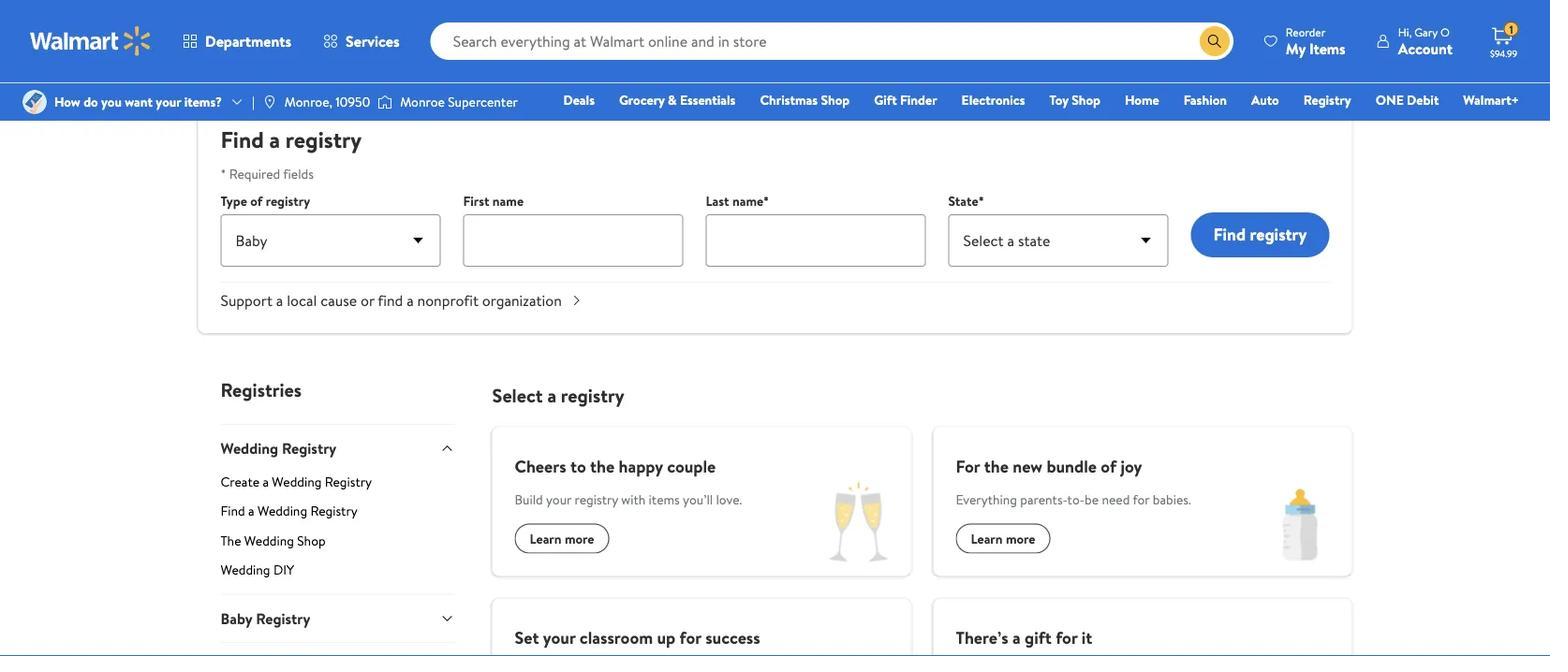 Task type: vqa. For each thing, say whether or not it's contained in the screenshot.
the leftmost shop
yes



Task type: locate. For each thing, give the bounding box(es) containing it.
registry up find a wedding registry 'link'
[[325, 472, 372, 491]]

hi, gary o account
[[1398, 24, 1453, 59]]

 image left "how"
[[22, 90, 47, 114]]

1
[[1509, 21, 1513, 37]]

your right "want"
[[156, 93, 181, 111]]

cheers to the happy couple. build your registry with items you'll love. learn more. image
[[808, 473, 911, 577]]

0 horizontal spatial more
[[565, 530, 594, 548]]

1 learn more from the left
[[530, 530, 594, 548]]

home
[[1125, 91, 1159, 109]]

learn more
[[530, 530, 594, 548], [971, 530, 1035, 548]]

find inside button
[[1213, 223, 1246, 246]]

 image right |
[[262, 95, 277, 110]]

0 horizontal spatial learn more
[[530, 530, 594, 548]]

set your classroom up for success link
[[492, 599, 911, 657]]

local
[[287, 290, 317, 311]]

love.
[[716, 491, 742, 509]]

support a local cause or find a nonprofit organization
[[221, 290, 562, 311]]

cause
[[321, 290, 357, 311]]

2 horizontal spatial shop
[[1072, 91, 1100, 109]]

0 vertical spatial find
[[221, 124, 264, 155]]

1 learn from the left
[[530, 530, 562, 548]]

of left the joy
[[1101, 455, 1117, 478]]

diy
[[273, 561, 294, 579]]

select
[[492, 382, 543, 408]]

registry down items
[[1304, 91, 1351, 109]]

last name*
[[706, 192, 769, 210]]

a left gift
[[1012, 627, 1021, 650]]

0 horizontal spatial shop
[[297, 531, 326, 550]]

more
[[565, 530, 594, 548], [1006, 530, 1035, 548]]

more down parents-
[[1006, 530, 1035, 548]]

nonprofit
[[417, 290, 479, 311]]

 image
[[378, 93, 393, 111]]

your right the build
[[546, 491, 572, 509]]

monroe,
[[285, 93, 332, 111]]

for right need
[[1133, 491, 1150, 509]]

2 vertical spatial your
[[543, 627, 576, 650]]

electronics link
[[953, 90, 1034, 110]]

find for registry
[[221, 124, 264, 155]]

1 horizontal spatial learn more
[[971, 530, 1035, 548]]

learn more button down everything
[[956, 524, 1050, 554]]

Walmart Site-Wide search field
[[431, 22, 1233, 60]]

0 horizontal spatial learn more button
[[515, 524, 609, 554]]

0 horizontal spatial of
[[250, 192, 263, 210]]

Last name* text field
[[706, 214, 926, 267]]

1 horizontal spatial of
[[1101, 455, 1117, 478]]

of right the "type"
[[250, 192, 263, 210]]

registry inside 'create a wedding registry' link
[[325, 472, 372, 491]]

 image for how do you want your items?
[[22, 90, 47, 114]]

there's a gift for it link
[[933, 599, 1352, 657]]

shop right christmas
[[821, 91, 850, 109]]

shop for christmas shop
[[821, 91, 850, 109]]

auto
[[1251, 91, 1279, 109]]

wedding registry button
[[221, 424, 455, 472]]

a
[[269, 124, 280, 155], [276, 290, 283, 311], [407, 290, 414, 311], [547, 382, 556, 408], [263, 472, 269, 491], [248, 502, 254, 520], [1012, 627, 1021, 650]]

type of registry
[[221, 192, 310, 210]]

to-
[[1067, 491, 1085, 509]]

the right to
[[590, 455, 615, 478]]

there's a gift for it
[[956, 627, 1092, 650]]

your right the set
[[543, 627, 576, 650]]

1 horizontal spatial learn more button
[[956, 524, 1050, 554]]

grocery & essentials link
[[611, 90, 744, 110]]

a inside find a registry * required fields
[[269, 124, 280, 155]]

learn more button
[[515, 524, 609, 554], [956, 524, 1050, 554]]

2 learn from the left
[[971, 530, 1003, 548]]

1 more from the left
[[565, 530, 594, 548]]

name*
[[732, 192, 769, 210]]

toy shop link
[[1041, 90, 1109, 110]]

registry down 'create a wedding registry' link
[[310, 502, 358, 520]]

wedding registry
[[221, 438, 337, 459]]

learn more down the build
[[530, 530, 594, 548]]

a right find
[[407, 290, 414, 311]]

0 vertical spatial your
[[156, 93, 181, 111]]

a down create
[[248, 502, 254, 520]]

2 vertical spatial find
[[221, 502, 245, 520]]

registry inside find registry button
[[1250, 223, 1307, 246]]

find inside 'link'
[[221, 502, 245, 520]]

 image
[[22, 90, 47, 114], [262, 95, 277, 110]]

2 more from the left
[[1006, 530, 1035, 548]]

shop inside christmas shop link
[[821, 91, 850, 109]]

shop down find a wedding registry 'link'
[[297, 531, 326, 550]]

more for new
[[1006, 530, 1035, 548]]

1 horizontal spatial  image
[[262, 95, 277, 110]]

wedding
[[221, 438, 278, 459], [272, 472, 322, 491], [258, 502, 307, 520], [244, 531, 294, 550], [221, 561, 270, 579]]

 image for monroe, 10950
[[262, 95, 277, 110]]

fashion
[[1184, 91, 1227, 109]]

a up the required
[[269, 124, 280, 155]]

parents-
[[1020, 491, 1067, 509]]

1 horizontal spatial learn
[[971, 530, 1003, 548]]

learn down the build
[[530, 530, 562, 548]]

debit
[[1407, 91, 1439, 109]]

find a wedding registry
[[221, 502, 358, 520]]

learn more button for the
[[956, 524, 1050, 554]]

a left local
[[276, 290, 283, 311]]

more for the
[[565, 530, 594, 548]]

a for select a registry
[[547, 382, 556, 408]]

find inside find a registry * required fields
[[221, 124, 264, 155]]

fields
[[283, 164, 314, 183]]

1 horizontal spatial more
[[1006, 530, 1035, 548]]

0 horizontal spatial learn
[[530, 530, 562, 548]]

10950
[[336, 93, 370, 111]]

a inside find a wedding registry 'link'
[[248, 502, 254, 520]]

find registry
[[1213, 223, 1307, 246]]

grocery & essentials
[[619, 91, 736, 109]]

more down build your registry with items you'll love.
[[565, 530, 594, 548]]

learn more button down the build
[[515, 524, 609, 554]]

1 learn more button from the left
[[515, 524, 609, 554]]

learn down everything
[[971, 530, 1003, 548]]

shop right toy
[[1072, 91, 1100, 109]]

christmas
[[760, 91, 818, 109]]

a inside 'create a wedding registry' link
[[263, 472, 269, 491]]

name
[[493, 192, 524, 210]]

for left it
[[1056, 627, 1078, 650]]

shop
[[821, 91, 850, 109], [1072, 91, 1100, 109], [297, 531, 326, 550]]

1 horizontal spatial shop
[[821, 91, 850, 109]]

everything parents-to-be need for babies.
[[956, 491, 1191, 509]]

want
[[125, 93, 153, 111]]

your
[[156, 93, 181, 111], [546, 491, 572, 509], [543, 627, 576, 650]]

reorder my items
[[1286, 24, 1346, 59]]

departments button
[[167, 19, 307, 64]]

toy shop
[[1050, 91, 1100, 109]]

Search search field
[[431, 22, 1233, 60]]

a right "select"
[[547, 382, 556, 408]]

registry up create a wedding registry
[[282, 438, 337, 459]]

2 learn more from the left
[[971, 530, 1035, 548]]

walmart+
[[1463, 91, 1519, 109]]

items?
[[184, 93, 222, 111]]

services button
[[307, 19, 416, 64]]

shop inside toy shop link
[[1072, 91, 1100, 109]]

a for create a wedding registry
[[263, 472, 269, 491]]

2 learn more button from the left
[[956, 524, 1050, 554]]

registry
[[286, 124, 362, 155], [266, 192, 310, 210], [1250, 223, 1307, 246], [561, 382, 624, 408], [575, 491, 618, 509]]

a inside there's a gift for it link
[[1012, 627, 1021, 650]]

the right for
[[984, 455, 1009, 478]]

walmart+ link
[[1455, 90, 1528, 110]]

1 vertical spatial find
[[1213, 223, 1246, 246]]

find registry button
[[1191, 213, 1330, 258]]

learn more down everything
[[971, 530, 1035, 548]]

search icon image
[[1207, 34, 1222, 49]]

up
[[657, 627, 676, 650]]

learn more for the
[[971, 530, 1035, 548]]

a right create
[[263, 472, 269, 491]]

registry
[[1304, 91, 1351, 109], [282, 438, 337, 459], [325, 472, 372, 491], [310, 502, 358, 520], [256, 608, 310, 629]]

0 horizontal spatial  image
[[22, 90, 47, 114]]

registry right baby
[[256, 608, 310, 629]]

registry inside find a registry * required fields
[[286, 124, 362, 155]]

1 horizontal spatial the
[[984, 455, 1009, 478]]

state*
[[948, 192, 984, 210]]

for right the up on the left bottom of the page
[[680, 627, 701, 650]]

type
[[221, 192, 247, 210]]

0 horizontal spatial the
[[590, 455, 615, 478]]

wedding up create
[[221, 438, 278, 459]]

a for find a wedding registry
[[248, 502, 254, 520]]

for
[[1133, 491, 1150, 509], [680, 627, 701, 650], [1056, 627, 1078, 650]]

1 vertical spatial your
[[546, 491, 572, 509]]

gift finder link
[[866, 90, 946, 110]]

do
[[84, 93, 98, 111]]

select a registry
[[492, 382, 624, 408]]

wedding up the wedding shop
[[258, 502, 307, 520]]



Task type: describe. For each thing, give the bounding box(es) containing it.
deals
[[563, 91, 595, 109]]

1 horizontal spatial for
[[1056, 627, 1078, 650]]

o
[[1440, 24, 1450, 40]]

shop for toy shop
[[1072, 91, 1100, 109]]

christmas shop
[[760, 91, 850, 109]]

gift
[[1025, 627, 1052, 650]]

build your registry with items you'll love.
[[515, 491, 742, 509]]

essentials
[[680, 91, 736, 109]]

one debit link
[[1367, 90, 1447, 110]]

wedding up 'wedding diy'
[[244, 531, 294, 550]]

baby registry
[[221, 608, 310, 629]]

registry inside find a wedding registry 'link'
[[310, 502, 358, 520]]

wedding up find a wedding registry
[[272, 472, 322, 491]]

departments
[[205, 31, 291, 52]]

wedding inside 'link'
[[258, 502, 307, 520]]

electronics
[[962, 91, 1025, 109]]

how do you want your items?
[[54, 93, 222, 111]]

a for there's a gift for it
[[1012, 627, 1021, 650]]

to
[[570, 455, 586, 478]]

items
[[1309, 38, 1346, 59]]

christmas shop link
[[752, 90, 858, 110]]

create a wedding registry
[[221, 472, 372, 491]]

first
[[463, 192, 489, 210]]

for
[[956, 455, 980, 478]]

1 the from the left
[[590, 455, 615, 478]]

or
[[361, 290, 374, 311]]

learn more for to
[[530, 530, 594, 548]]

&
[[668, 91, 677, 109]]

first name
[[463, 192, 524, 210]]

create
[[221, 472, 260, 491]]

organization
[[482, 290, 562, 311]]

happy
[[619, 455, 663, 478]]

there's
[[956, 627, 1008, 650]]

registry inside wedding registry dropdown button
[[282, 438, 337, 459]]

monroe, 10950
[[285, 93, 370, 111]]

find
[[378, 290, 403, 311]]

registry for select
[[561, 382, 624, 408]]

registry inside the baby registry dropdown button
[[256, 608, 310, 629]]

0 vertical spatial of
[[250, 192, 263, 210]]

it
[[1082, 627, 1092, 650]]

set your classroom up for success
[[515, 627, 760, 650]]

there's a gift for it. a registry full of ideas for any occasion. learn more. image
[[1249, 645, 1352, 657]]

build
[[515, 491, 543, 509]]

find a registry * required fields
[[221, 124, 362, 183]]

classroom
[[580, 627, 653, 650]]

fashion link
[[1175, 90, 1235, 110]]

services
[[346, 31, 400, 52]]

*
[[221, 164, 226, 183]]

registry for find
[[286, 124, 362, 155]]

wedding diy
[[221, 561, 294, 579]]

account
[[1398, 38, 1453, 59]]

$94.99
[[1490, 47, 1517, 59]]

couple
[[667, 455, 716, 478]]

registry for build
[[575, 491, 618, 509]]

registry inside registry link
[[1304, 91, 1351, 109]]

create a wedding registry link
[[221, 472, 455, 498]]

learn more button for to
[[515, 524, 609, 554]]

new
[[1013, 455, 1043, 478]]

gift finder
[[874, 91, 937, 109]]

auto link
[[1243, 90, 1288, 110]]

the wedding shop
[[221, 531, 326, 550]]

0 horizontal spatial for
[[680, 627, 701, 650]]

everything
[[956, 491, 1017, 509]]

home link
[[1116, 90, 1168, 110]]

need
[[1102, 491, 1130, 509]]

learn for cheers
[[530, 530, 562, 548]]

shop inside 'the wedding shop' link
[[297, 531, 326, 550]]

the wedding shop link
[[221, 531, 455, 557]]

one debit
[[1376, 91, 1439, 109]]

wedding diy link
[[221, 561, 455, 594]]

a for support a local cause or find a nonprofit organization
[[276, 290, 283, 311]]

toy
[[1050, 91, 1069, 109]]

be
[[1085, 491, 1099, 509]]

gifts for life's big moments. make celebrations special with a walmart registry. create your registry. manage a registry. image
[[567, 0, 1352, 93]]

a for find a registry * required fields
[[269, 124, 280, 155]]

1 vertical spatial of
[[1101, 455, 1117, 478]]

for the new bundle of joy. everything parents-to-be need for babies. learn more image
[[1249, 473, 1352, 577]]

grocery
[[619, 91, 665, 109]]

set your classroom up for success& create change. create the ultimate teacher wish list. learn more. image
[[808, 645, 911, 657]]

gary
[[1415, 24, 1438, 40]]

support
[[221, 290, 273, 311]]

how
[[54, 93, 80, 111]]

|
[[252, 93, 255, 111]]

deals link
[[555, 90, 603, 110]]

2 the from the left
[[984, 455, 1009, 478]]

registries
[[221, 377, 302, 403]]

find for wedding
[[221, 502, 245, 520]]

support a local cause or find a nonprofit organization link
[[221, 282, 1330, 311]]

items
[[649, 491, 680, 509]]

find a wedding registry link
[[221, 502, 455, 528]]

cheers
[[515, 455, 566, 478]]

success
[[705, 627, 760, 650]]

wedding inside dropdown button
[[221, 438, 278, 459]]

you
[[101, 93, 122, 111]]

2 horizontal spatial for
[[1133, 491, 1150, 509]]

registry for type
[[266, 192, 310, 210]]

set
[[515, 627, 539, 650]]

finder
[[900, 91, 937, 109]]

learn for for
[[971, 530, 1003, 548]]

babies.
[[1153, 491, 1191, 509]]

hi,
[[1398, 24, 1412, 40]]

my
[[1286, 38, 1306, 59]]

walmart image
[[30, 26, 152, 56]]

your for build
[[546, 491, 572, 509]]

First name text field
[[463, 214, 683, 267]]

one
[[1376, 91, 1404, 109]]

supercenter
[[448, 93, 518, 111]]

you'll
[[683, 491, 713, 509]]

baby
[[221, 608, 252, 629]]

wedding down the
[[221, 561, 270, 579]]

for the new bundle of joy
[[956, 455, 1142, 478]]

your for set
[[543, 627, 576, 650]]



